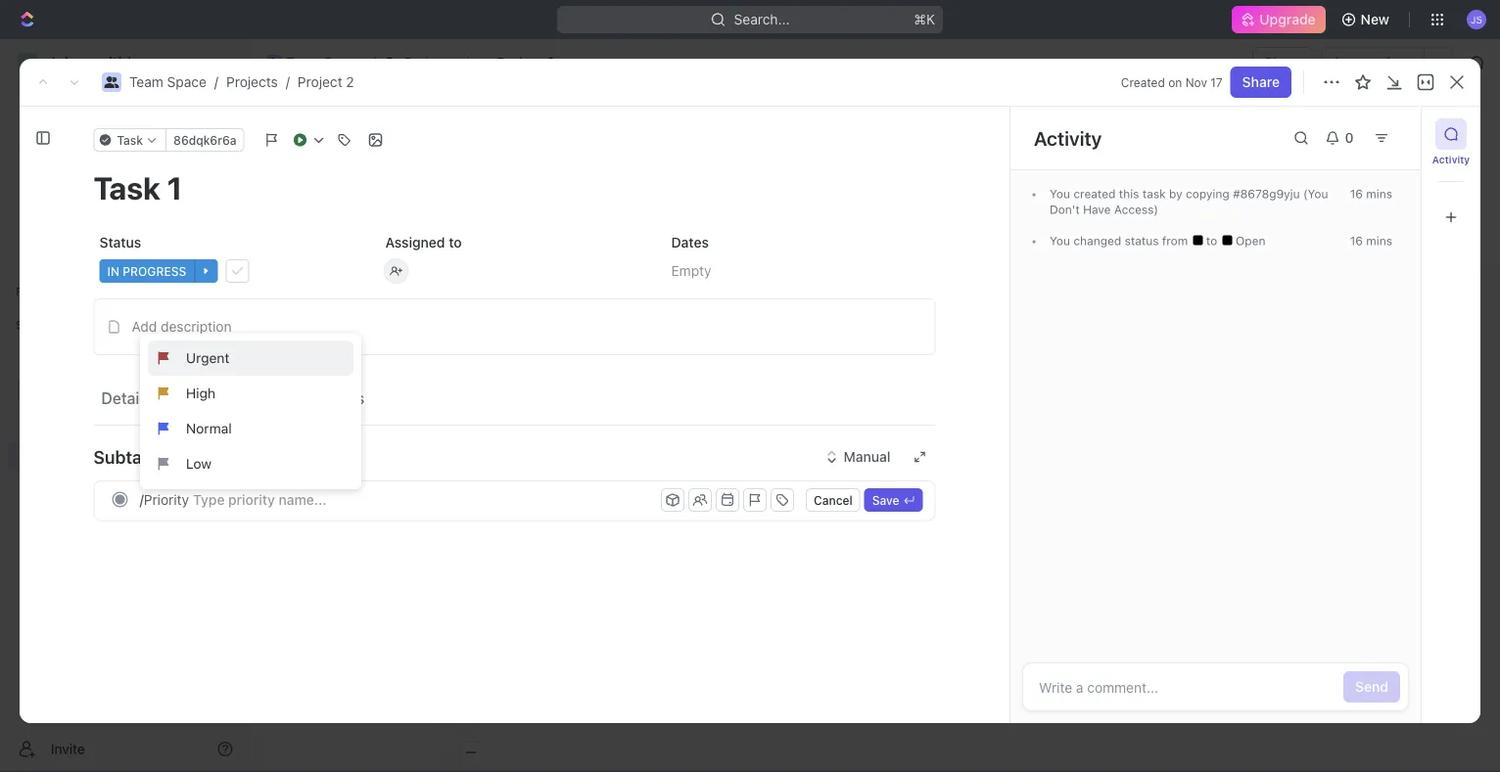 Task type: locate. For each thing, give the bounding box(es) containing it.
1 horizontal spatial to
[[1207, 234, 1221, 248]]

0 horizontal spatial subtasks
[[94, 447, 170, 468]]

0 vertical spatial user group image
[[268, 58, 280, 68]]

1 vertical spatial projects
[[226, 74, 278, 90]]

team space right team space, , element
[[47, 381, 124, 398]]

copying
[[1186, 187, 1230, 201]]

1 mins from the top
[[1367, 187, 1393, 201]]

0 vertical spatial team space
[[286, 54, 363, 71]]

add description
[[132, 319, 232, 335]]

team up home link
[[129, 74, 163, 90]]

home link
[[8, 95, 241, 126]]

1 vertical spatial 16
[[1350, 234, 1363, 248]]

project inside "link"
[[497, 54, 543, 71]]

user group image up team space / projects / project 2
[[268, 58, 280, 68]]

subtasks for subtasks button
[[179, 389, 246, 407]]

team right team space, , element
[[47, 381, 81, 398]]

project
[[497, 54, 543, 71], [298, 74, 342, 90], [297, 117, 385, 149]]

share right 17
[[1243, 74, 1280, 90]]

share button right 17
[[1231, 67, 1292, 98]]

16 mins up search tasks... 'text box'
[[1350, 187, 1393, 201]]

2 vertical spatial projects
[[59, 415, 110, 431]]

1 vertical spatial team
[[129, 74, 163, 90]]

favorites
[[16, 285, 67, 299]]

1 vertical spatial 2
[[346, 74, 354, 90]]

(you
[[1304, 187, 1329, 201]]

0 vertical spatial project 2
[[497, 54, 555, 71]]

team space up team space / projects / project 2
[[286, 54, 363, 71]]

2 horizontal spatial projects
[[404, 54, 456, 71]]

save button
[[865, 489, 923, 512]]

1 vertical spatial space
[[167, 74, 207, 90]]

open
[[1233, 234, 1266, 248]]

2 horizontal spatial team
[[286, 54, 320, 71]]

2 16 mins from the top
[[1350, 234, 1393, 248]]

0 vertical spatial share
[[1265, 54, 1302, 71]]

⌘k
[[914, 11, 935, 27]]

you
[[1050, 187, 1071, 201], [1050, 234, 1071, 248]]

2 horizontal spatial 2
[[547, 54, 555, 71]]

add task
[[1359, 126, 1418, 142]]

2 vertical spatial 2
[[391, 117, 407, 149]]

0 vertical spatial activity
[[1034, 126, 1102, 149]]

tree inside sidebar navigation
[[8, 341, 241, 605]]

task
[[1143, 187, 1166, 201]]

you for created this task by copying
[[1050, 187, 1071, 201]]

share for share button to the right of 17
[[1243, 74, 1280, 90]]

16 down customize button
[[1350, 234, 1363, 248]]

add for add task
[[1359, 126, 1385, 142]]

1 vertical spatial add
[[132, 319, 157, 335]]

0 vertical spatial you
[[1050, 187, 1071, 201]]

0 horizontal spatial team space
[[47, 381, 124, 398]]

2 mins from the top
[[1367, 234, 1393, 248]]

1 horizontal spatial add
[[1359, 126, 1385, 142]]

0 horizontal spatial add
[[132, 319, 157, 335]]

1 vertical spatial team space
[[47, 381, 124, 398]]

action items
[[274, 389, 364, 407]]

mins up search tasks... 'text box'
[[1367, 187, 1393, 201]]

team
[[286, 54, 320, 71], [129, 74, 163, 90], [47, 381, 81, 398]]

2 to from the left
[[449, 235, 462, 251]]

normal
[[186, 421, 232, 437]]

0 horizontal spatial user group image
[[104, 76, 119, 88]]

to right assigned
[[449, 235, 462, 251]]

0 vertical spatial team
[[286, 54, 320, 71]]

16 mins
[[1350, 187, 1393, 201], [1350, 234, 1393, 248]]

#8678g9yju
[[1233, 187, 1300, 201]]

spaces
[[16, 318, 57, 332]]

0 horizontal spatial activity
[[1034, 126, 1102, 149]]

1 vertical spatial 16 mins
[[1350, 234, 1393, 248]]

2 you from the top
[[1050, 234, 1071, 248]]

automations button
[[1323, 48, 1424, 77]]

1 you from the top
[[1050, 187, 1071, 201]]

1 horizontal spatial activity
[[1433, 154, 1470, 165]]

save
[[872, 494, 900, 507]]

16 for created this task by copying
[[1350, 187, 1363, 201]]

/ priority
[[140, 492, 189, 508]]

16 mins down "customize"
[[1350, 234, 1393, 248]]

activity
[[1034, 126, 1102, 149], [1433, 154, 1470, 165]]

assigned
[[385, 235, 445, 251]]

action
[[274, 389, 320, 407]]

search button
[[1165, 176, 1241, 204]]

team space
[[286, 54, 363, 71], [47, 381, 124, 398]]

subtasks inside subtasks button
[[179, 389, 246, 407]]

invite
[[51, 741, 85, 758]]

projects inside tree
[[59, 415, 110, 431]]

16
[[1350, 187, 1363, 201], [1350, 234, 1363, 248]]

project 2
[[497, 54, 555, 71], [297, 117, 413, 149]]

2 vertical spatial space
[[85, 381, 124, 398]]

team space, , element
[[18, 380, 37, 400]]

status
[[99, 235, 141, 251]]

1 vertical spatial user group image
[[104, 76, 119, 88]]

to left open
[[1207, 234, 1221, 248]]

subtasks inside subtasks dropdown button
[[94, 447, 170, 468]]

subtasks
[[179, 389, 246, 407], [94, 447, 170, 468]]

dashboards link
[[8, 195, 241, 226]]

2 horizontal spatial space
[[324, 54, 363, 71]]

activity inside task sidebar navigation tab list
[[1433, 154, 1470, 165]]

2 16 from the top
[[1350, 234, 1363, 248]]

projects link
[[380, 51, 461, 74], [226, 74, 278, 90], [59, 407, 186, 439]]

created on nov 17
[[1121, 75, 1223, 89]]

this
[[1119, 187, 1140, 201]]

you down the don't
[[1050, 234, 1071, 248]]

created
[[1121, 75, 1165, 89]]

1 vertical spatial you
[[1050, 234, 1071, 248]]

0 horizontal spatial space
[[85, 381, 124, 398]]

1 horizontal spatial 2
[[391, 117, 407, 149]]

16 right (you
[[1350, 187, 1363, 201]]

1 vertical spatial mins
[[1367, 234, 1393, 248]]

task
[[1388, 126, 1418, 142]]

on
[[1169, 75, 1182, 89]]

tree containing team space
[[8, 341, 241, 605]]

1 vertical spatial subtasks
[[94, 447, 170, 468]]

add for add description
[[132, 319, 157, 335]]

low
[[186, 456, 212, 472]]

assigned to
[[385, 235, 462, 251]]

2
[[547, 54, 555, 71], [346, 74, 354, 90], [391, 117, 407, 149]]

16 for changed status from
[[1350, 234, 1363, 248]]

0 vertical spatial subtasks
[[179, 389, 246, 407]]

0 vertical spatial project
[[497, 54, 543, 71]]

17
[[1211, 75, 1223, 89]]

1 horizontal spatial project 2 link
[[473, 51, 560, 74]]

favorites button
[[8, 280, 75, 304]]

team up team space / projects / project 2
[[286, 54, 320, 71]]

space
[[324, 54, 363, 71], [167, 74, 207, 90], [85, 381, 124, 398]]

1 16 from the top
[[1350, 187, 1363, 201]]

tree
[[8, 341, 241, 605]]

0 horizontal spatial projects link
[[59, 407, 186, 439]]

subtasks up / priority
[[94, 447, 170, 468]]

mins
[[1367, 187, 1393, 201], [1367, 234, 1393, 248]]

action items button
[[266, 381, 372, 416]]

you up the don't
[[1050, 187, 1071, 201]]

inbox
[[47, 136, 81, 152]]

subtasks up normal
[[179, 389, 246, 407]]

1 vertical spatial share
[[1243, 74, 1280, 90]]

upgrade
[[1260, 11, 1316, 27]]

0 horizontal spatial projects
[[59, 415, 110, 431]]

share button
[[1253, 47, 1314, 78], [1231, 67, 1292, 98]]

1 16 mins from the top
[[1350, 187, 1393, 201]]

description
[[161, 319, 232, 335]]

add
[[1359, 126, 1385, 142], [132, 319, 157, 335]]

0 vertical spatial mins
[[1367, 187, 1393, 201]]

sidebar navigation
[[0, 39, 250, 773]]

/
[[372, 54, 376, 71], [465, 54, 469, 71], [214, 74, 218, 90], [286, 74, 290, 90], [140, 492, 144, 508]]

changed status from
[[1071, 234, 1192, 248]]

2 vertical spatial team
[[47, 381, 81, 398]]

user group image
[[268, 58, 280, 68], [104, 76, 119, 88]]

nov
[[1186, 75, 1208, 89]]

mins for changed status from
[[1367, 234, 1393, 248]]

add left the task
[[1359, 126, 1385, 142]]

1 vertical spatial activity
[[1433, 154, 1470, 165]]

share
[[1265, 54, 1302, 71], [1243, 74, 1280, 90]]

projects
[[404, 54, 456, 71], [226, 74, 278, 90], [59, 415, 110, 431]]

0 horizontal spatial to
[[449, 235, 462, 251]]

1 horizontal spatial projects
[[226, 74, 278, 90]]

1 to from the left
[[1207, 234, 1221, 248]]

team space link
[[262, 51, 368, 74], [129, 74, 207, 90], [47, 374, 237, 405]]

0 horizontal spatial 2
[[346, 74, 354, 90]]

0 vertical spatial 16 mins
[[1350, 187, 1393, 201]]

team inside tree
[[47, 381, 81, 398]]

0 vertical spatial projects
[[404, 54, 456, 71]]

subtasks button
[[171, 381, 254, 416]]

share down the upgrade link
[[1265, 54, 1302, 71]]

user group image up home link
[[104, 76, 119, 88]]

0 horizontal spatial team
[[47, 381, 81, 398]]

status
[[1125, 234, 1159, 248]]

2 horizontal spatial projects link
[[380, 51, 461, 74]]

0 vertical spatial 16
[[1350, 187, 1363, 201]]

mins down "customize"
[[1367, 234, 1393, 248]]

0 vertical spatial add
[[1359, 126, 1385, 142]]

add left description
[[132, 319, 157, 335]]

don't
[[1050, 203, 1080, 216]]

subtasks button
[[94, 434, 936, 481]]

space inside tree
[[85, 381, 124, 398]]

0 horizontal spatial project 2
[[297, 117, 413, 149]]

16 mins for changed status from
[[1350, 234, 1393, 248]]

1 horizontal spatial subtasks
[[179, 389, 246, 407]]

send button
[[1344, 672, 1401, 703]]

2 vertical spatial project
[[297, 117, 385, 149]]

1 horizontal spatial team
[[129, 74, 163, 90]]



Task type: describe. For each thing, give the bounding box(es) containing it.
high
[[186, 385, 216, 402]]

changed
[[1074, 234, 1122, 248]]

Edit task name text field
[[94, 169, 936, 207]]

activity inside task sidebar content section
[[1034, 126, 1102, 149]]

mins for created this task by copying
[[1367, 187, 1393, 201]]

home
[[47, 102, 84, 119]]

details button
[[94, 381, 159, 416]]

created this task by copying
[[1071, 187, 1233, 201]]

show closed button
[[369, 226, 474, 249]]

to inside task sidebar content section
[[1207, 234, 1221, 248]]

86dqk6r6a
[[173, 133, 237, 147]]

1 vertical spatial project 2
[[297, 117, 413, 149]]

dates
[[671, 235, 709, 251]]

task sidebar content section
[[1010, 107, 1421, 724]]

search
[[1190, 182, 1235, 198]]

send
[[1356, 679, 1389, 695]]

projects link inside sidebar navigation
[[59, 407, 186, 439]]

share for share button underneath the upgrade link
[[1265, 54, 1302, 71]]

1 horizontal spatial user group image
[[268, 58, 280, 68]]

1 horizontal spatial team space
[[286, 54, 363, 71]]

automations
[[1332, 54, 1414, 71]]

add description button
[[100, 311, 929, 343]]

1 vertical spatial project
[[298, 74, 342, 90]]

new
[[1361, 11, 1390, 27]]

from
[[1162, 234, 1188, 248]]

0 vertical spatial space
[[324, 54, 363, 71]]

cancel button
[[806, 489, 861, 512]]

share button down the upgrade link
[[1253, 47, 1314, 78]]

Search tasks... text field
[[1257, 223, 1453, 252]]

customize button
[[1308, 176, 1408, 204]]

1 horizontal spatial project 2
[[497, 54, 555, 71]]

created
[[1074, 187, 1116, 201]]

priority
[[144, 492, 189, 508]]

team space inside sidebar navigation
[[47, 381, 124, 398]]

you for changed status from
[[1050, 234, 1071, 248]]

inbox link
[[8, 128, 241, 160]]

details
[[101, 389, 151, 407]]

#8678g9yju (you don't have access)
[[1050, 187, 1329, 216]]

upgrade link
[[1232, 6, 1326, 33]]

hide button
[[1245, 176, 1304, 204]]

86dqk6r6a button
[[166, 128, 245, 152]]

show
[[394, 231, 425, 244]]

cancel
[[814, 494, 853, 507]]

show closed
[[394, 231, 465, 244]]

16 mins for created this task by copying
[[1350, 187, 1393, 201]]

urgent
[[186, 350, 230, 366]]

by
[[1169, 187, 1183, 201]]

dashboards
[[47, 202, 123, 218]]

search...
[[734, 11, 790, 27]]

1 horizontal spatial projects link
[[226, 74, 278, 90]]

new button
[[1334, 4, 1402, 35]]

1 horizontal spatial space
[[167, 74, 207, 90]]

0 vertical spatial 2
[[547, 54, 555, 71]]

hide
[[1269, 182, 1299, 198]]

closed
[[428, 231, 465, 244]]

customize
[[1334, 182, 1403, 198]]

have
[[1083, 203, 1111, 216]]

subtasks for subtasks dropdown button
[[94, 447, 170, 468]]

0 horizontal spatial project 2 link
[[298, 74, 354, 90]]

team space / projects / project 2
[[129, 74, 354, 90]]

team space link inside tree
[[47, 374, 237, 405]]

add task button
[[1347, 119, 1430, 150]]

task sidebar navigation tab list
[[1430, 119, 1473, 233]]

items
[[324, 389, 364, 407]]

access)
[[1115, 203, 1159, 216]]



Task type: vqa. For each thing, say whether or not it's contained in the screenshot.
CANCEL button
yes



